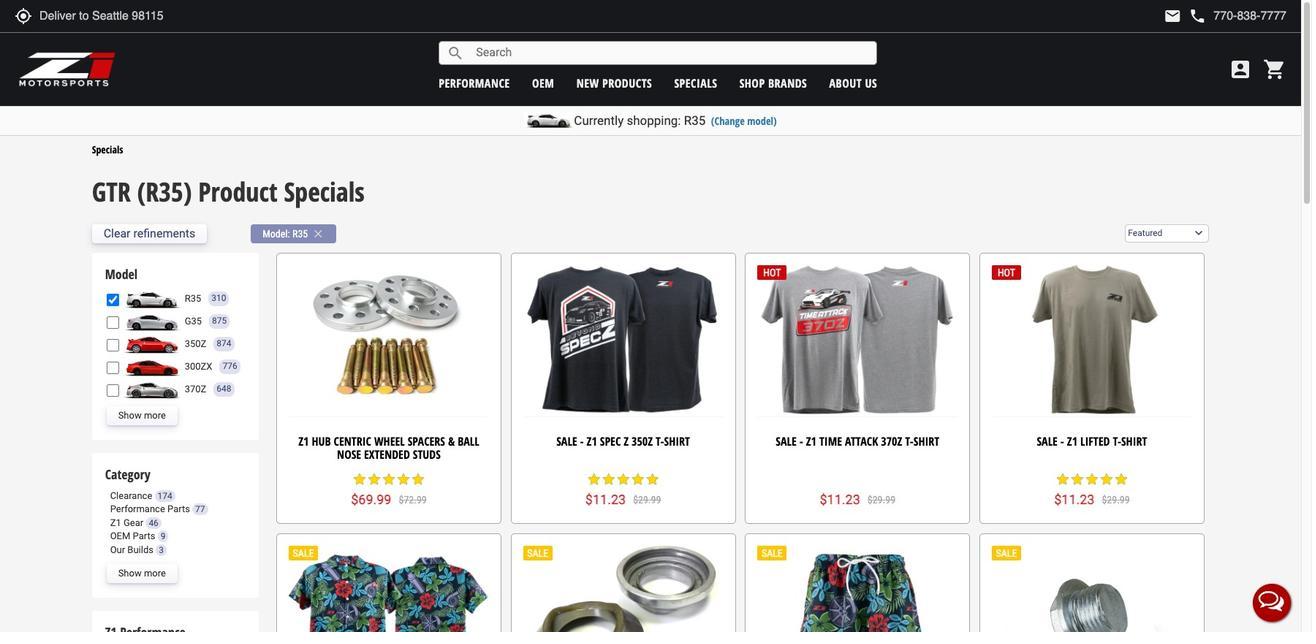 Task type: vqa. For each thing, say whether or not it's contained in the screenshot.


Task type: describe. For each thing, give the bounding box(es) containing it.
z1 inside category clearance 174 performance parts 77 z1 gear 46 oem parts 9 our builds 3
[[110, 517, 121, 528]]

648
[[217, 384, 231, 394]]

new products
[[577, 75, 652, 91]]

z1 for sale - z1 lifted t-shirt
[[1068, 434, 1078, 450]]

specials link
[[675, 75, 718, 91]]

1 horizontal spatial parts
[[167, 504, 190, 515]]

spacers
[[408, 434, 445, 450]]

z
[[624, 434, 629, 450]]

4 star from the left
[[396, 472, 411, 487]]

shop brands
[[740, 75, 807, 91]]

category
[[105, 466, 150, 483]]

(change
[[711, 114, 745, 128]]

shopping_cart link
[[1260, 58, 1287, 81]]

specials link
[[92, 142, 123, 156]]

sale for sale - z1 time attack 370z t-shirt
[[776, 434, 797, 450]]

1 star from the left
[[352, 472, 367, 487]]

gtr (r35) product specials
[[92, 174, 365, 210]]

(change model) link
[[711, 114, 777, 128]]

shirt for sale - z1 spec z 350z t-shirt
[[664, 434, 690, 450]]

15 star from the left
[[1114, 472, 1129, 487]]

12 star from the left
[[1071, 472, 1085, 487]]

wheel
[[374, 434, 405, 450]]

close
[[312, 227, 325, 240]]

z1 for sale - z1 time attack 370z t-shirt
[[806, 434, 817, 450]]

about us
[[830, 75, 878, 91]]

$72.99
[[399, 494, 427, 506]]

lifted
[[1081, 434, 1110, 450]]

oem inside category clearance 174 performance parts 77 z1 gear 46 oem parts 9 our builds 3
[[110, 531, 130, 542]]

310
[[212, 294, 226, 304]]

phone link
[[1189, 7, 1287, 25]]

studs
[[413, 447, 441, 463]]

10 star from the left
[[645, 472, 660, 487]]

about us link
[[830, 75, 878, 91]]

- for spec
[[580, 434, 584, 450]]

nissan r35 gtr gt-r awd twin turbo 2009 2010 2011 2012 2013 2014 2015 2016 2017 2018 2019 2020 vr38dett z1 motorsports image
[[123, 290, 181, 309]]

0 vertical spatial specials
[[92, 142, 123, 156]]

shopping:
[[627, 113, 681, 128]]

(r35)
[[137, 174, 192, 210]]

performance link
[[439, 75, 510, 91]]

2 $11.23 from the left
[[820, 492, 861, 508]]

time
[[820, 434, 842, 450]]

sale - z1 time attack 370z t-shirt
[[776, 434, 940, 450]]

13 star from the left
[[1085, 472, 1100, 487]]

g35
[[185, 316, 202, 327]]

mail phone
[[1164, 7, 1207, 25]]

account_box link
[[1226, 58, 1256, 81]]

model: r35 close
[[263, 227, 325, 240]]

mail link
[[1164, 7, 1182, 25]]

show more button for category
[[107, 565, 178, 584]]

1 horizontal spatial 350z
[[632, 434, 653, 450]]

specials
[[675, 75, 718, 91]]

clear refinements button
[[92, 224, 207, 243]]

9
[[161, 532, 166, 542]]

clear refinements
[[104, 227, 195, 241]]

performance
[[439, 75, 510, 91]]

model
[[105, 266, 138, 283]]

3 shirt from the left
[[1122, 434, 1148, 450]]

&
[[448, 434, 455, 450]]

star star star star star $69.99 $72.99
[[351, 472, 427, 508]]

currently
[[574, 113, 624, 128]]

7 star from the left
[[602, 472, 616, 487]]

model:
[[263, 228, 290, 240]]

0 vertical spatial 350z
[[185, 338, 206, 349]]

product
[[198, 174, 278, 210]]

show more for model
[[118, 410, 166, 421]]

currently shopping: r35 (change model)
[[574, 113, 777, 128]]

8 star from the left
[[616, 472, 631, 487]]

shopping_cart
[[1264, 58, 1287, 81]]

star star star star star $11.23 $29.99 for lifted
[[1055, 472, 1130, 508]]

874
[[217, 339, 231, 349]]

5 star from the left
[[411, 472, 426, 487]]

t- for 370z
[[906, 434, 914, 450]]

new
[[577, 75, 599, 91]]

clear
[[104, 227, 131, 241]]

show more for category
[[118, 568, 166, 579]]

174
[[158, 491, 172, 501]]

mail
[[1164, 7, 1182, 25]]

my_location
[[15, 7, 32, 25]]

776
[[223, 362, 237, 372]]

show for model
[[118, 410, 142, 421]]



Task type: locate. For each thing, give the bounding box(es) containing it.
brands
[[769, 75, 807, 91]]

-
[[580, 434, 584, 450], [800, 434, 804, 450], [1061, 434, 1065, 450]]

0 horizontal spatial $11.23
[[586, 492, 626, 508]]

builds
[[128, 545, 154, 556]]

about
[[830, 75, 862, 91]]

1 t- from the left
[[656, 434, 664, 450]]

Search search field
[[465, 42, 877, 64]]

shop
[[740, 75, 765, 91]]

oem up our
[[110, 531, 130, 542]]

show more
[[118, 410, 166, 421], [118, 568, 166, 579]]

1 horizontal spatial -
[[800, 434, 804, 450]]

shirt right "lifted"
[[1122, 434, 1148, 450]]

t- right "lifted"
[[1113, 434, 1122, 450]]

- for time
[[800, 434, 804, 450]]

category clearance 174 performance parts 77 z1 gear 46 oem parts 9 our builds 3
[[105, 466, 205, 556]]

z1 left gear
[[110, 517, 121, 528]]

t-
[[656, 434, 664, 450], [906, 434, 914, 450], [1113, 434, 1122, 450]]

11 star from the left
[[1056, 472, 1071, 487]]

specials up close
[[284, 174, 365, 210]]

search
[[447, 44, 465, 62]]

r35
[[684, 113, 706, 128], [293, 228, 308, 240], [185, 293, 201, 304]]

sale - z1 spec z 350z t-shirt
[[557, 434, 690, 450]]

0 horizontal spatial r35
[[185, 293, 201, 304]]

2 vertical spatial r35
[[185, 293, 201, 304]]

300zx
[[185, 361, 212, 372]]

0 horizontal spatial t-
[[656, 434, 664, 450]]

2 - from the left
[[800, 434, 804, 450]]

oem link
[[532, 75, 555, 91]]

shirt right z
[[664, 434, 690, 450]]

ball
[[458, 434, 479, 450]]

1 horizontal spatial $11.23
[[820, 492, 861, 508]]

1 show from the top
[[118, 410, 142, 421]]

r35 left (change
[[684, 113, 706, 128]]

46
[[149, 518, 159, 528]]

1 sale from the left
[[557, 434, 577, 450]]

parts down 174
[[167, 504, 190, 515]]

1 vertical spatial show
[[118, 568, 142, 579]]

z1 motorsports logo image
[[18, 51, 117, 88]]

None checkbox
[[107, 294, 119, 307], [107, 317, 119, 329], [107, 340, 119, 352], [107, 362, 119, 375], [107, 294, 119, 307], [107, 317, 119, 329], [107, 340, 119, 352], [107, 362, 119, 375]]

2 t- from the left
[[906, 434, 914, 450]]

z1 inside z1 hub centric wheel spacers & ball nose extended studs
[[299, 434, 309, 450]]

show down nissan 370z z34 2009 2010 2011 2012 2013 2014 2015 2016 2017 2018 2019 3.7l vq37vhr vhr nismo z1 motorsports image
[[118, 410, 142, 421]]

- for lifted
[[1061, 434, 1065, 450]]

products
[[603, 75, 652, 91]]

370z down 300zx
[[185, 384, 206, 395]]

None checkbox
[[107, 385, 119, 397]]

shirt right attack
[[914, 434, 940, 450]]

us
[[866, 75, 878, 91]]

1 horizontal spatial t-
[[906, 434, 914, 450]]

clearance
[[110, 490, 152, 501]]

- left time
[[800, 434, 804, 450]]

0 horizontal spatial specials
[[92, 142, 123, 156]]

shirt for sale - z1 time attack 370z t-shirt
[[914, 434, 940, 450]]

refinements
[[133, 227, 195, 241]]

z1 for sale - z1 spec z 350z t-shirt
[[587, 434, 597, 450]]

2 more from the top
[[144, 568, 166, 579]]

1 vertical spatial show more
[[118, 568, 166, 579]]

sale left "lifted"
[[1037, 434, 1058, 450]]

$11.23 for sale - z1 spec z 350z t-shirt
[[586, 492, 626, 508]]

t- for 350z
[[656, 434, 664, 450]]

1 more from the top
[[144, 410, 166, 421]]

- left spec
[[580, 434, 584, 450]]

more for category
[[144, 568, 166, 579]]

77
[[195, 505, 205, 515]]

our
[[110, 545, 125, 556]]

1 horizontal spatial $29.99
[[868, 494, 896, 506]]

350z down g35
[[185, 338, 206, 349]]

2 star star star star star $11.23 $29.99 from the left
[[1055, 472, 1130, 508]]

350z right z
[[632, 434, 653, 450]]

show more down nissan 370z z34 2009 2010 2011 2012 2013 2014 2015 2016 2017 2018 2019 3.7l vq37vhr vhr nismo z1 motorsports image
[[118, 410, 166, 421]]

shirt
[[664, 434, 690, 450], [914, 434, 940, 450], [1122, 434, 1148, 450]]

$11.23 down time
[[820, 492, 861, 508]]

3 $29.99 from the left
[[1102, 494, 1130, 506]]

more down nissan 370z z34 2009 2010 2011 2012 2013 2014 2015 2016 2017 2018 2019 3.7l vq37vhr vhr nismo z1 motorsports image
[[144, 410, 166, 421]]

shop brands link
[[740, 75, 807, 91]]

0 horizontal spatial $29.99
[[633, 494, 661, 506]]

14 star from the left
[[1100, 472, 1114, 487]]

sale left spec
[[557, 434, 577, 450]]

2 sale from the left
[[776, 434, 797, 450]]

2 horizontal spatial $11.23
[[1055, 492, 1095, 508]]

oem
[[532, 75, 555, 91], [110, 531, 130, 542]]

2 horizontal spatial -
[[1061, 434, 1065, 450]]

star star star star star $11.23 $29.99 for spec
[[586, 472, 661, 508]]

0 vertical spatial parts
[[167, 504, 190, 515]]

r35 inside model: r35 close
[[293, 228, 308, 240]]

2 horizontal spatial shirt
[[1122, 434, 1148, 450]]

nose
[[337, 447, 361, 463]]

2 $29.99 from the left
[[868, 494, 896, 506]]

sale left time
[[776, 434, 797, 450]]

1 star star star star star $11.23 $29.99 from the left
[[586, 472, 661, 508]]

3
[[159, 545, 164, 556]]

new products link
[[577, 75, 652, 91]]

hub
[[312, 434, 331, 450]]

nissan 350z z33 2003 2004 2005 2006 2007 2008 2009 vq35de 3.5l revup rev up vq35hr nismo z1 motorsports image
[[123, 335, 181, 354]]

3 $11.23 from the left
[[1055, 492, 1095, 508]]

show more button
[[107, 407, 178, 426], [107, 565, 178, 584]]

0 horizontal spatial parts
[[133, 531, 155, 542]]

0 vertical spatial 370z
[[185, 384, 206, 395]]

0 horizontal spatial oem
[[110, 531, 130, 542]]

nissan 300zx z32 1990 1991 1992 1993 1994 1995 1996 vg30dett vg30de twin turbo non turbo z1 motorsports image
[[123, 358, 181, 377]]

1 show more from the top
[[118, 410, 166, 421]]

1 vertical spatial parts
[[133, 531, 155, 542]]

$11.23 down spec
[[586, 492, 626, 508]]

oem left 'new'
[[532, 75, 555, 91]]

2 star from the left
[[367, 472, 382, 487]]

1 horizontal spatial specials
[[284, 174, 365, 210]]

infiniti g35 coupe sedan v35 v36 skyline 2003 2004 2005 2006 2007 2008 3.5l vq35de revup rev up vq35hr z1 motorsports image
[[123, 312, 181, 331]]

parts up the builds
[[133, 531, 155, 542]]

specials
[[92, 142, 123, 156], [284, 174, 365, 210]]

more
[[144, 410, 166, 421], [144, 568, 166, 579]]

2 shirt from the left
[[914, 434, 940, 450]]

$29.99
[[633, 494, 661, 506], [868, 494, 896, 506], [1102, 494, 1130, 506]]

$29.99 for sale - z1 lifted t-shirt
[[1102, 494, 1130, 506]]

show
[[118, 410, 142, 421], [118, 568, 142, 579]]

account_box
[[1229, 58, 1253, 81]]

$29.99 down "lifted"
[[1102, 494, 1130, 506]]

parts
[[167, 504, 190, 515], [133, 531, 155, 542]]

show more button for model
[[107, 407, 178, 426]]

star star star star star $11.23 $29.99 down sale - z1 lifted t-shirt
[[1055, 472, 1130, 508]]

more for model
[[144, 410, 166, 421]]

1 horizontal spatial r35
[[293, 228, 308, 240]]

1 horizontal spatial oem
[[532, 75, 555, 91]]

0 vertical spatial r35
[[684, 113, 706, 128]]

2 horizontal spatial r35
[[684, 113, 706, 128]]

$11.23
[[586, 492, 626, 508], [820, 492, 861, 508], [1055, 492, 1095, 508]]

1 horizontal spatial star star star star star $11.23 $29.99
[[1055, 472, 1130, 508]]

0 horizontal spatial -
[[580, 434, 584, 450]]

sale - z1 lifted t-shirt
[[1037, 434, 1148, 450]]

6 star from the left
[[587, 472, 602, 487]]

875
[[212, 316, 227, 326]]

1 shirt from the left
[[664, 434, 690, 450]]

0 vertical spatial show more
[[118, 410, 166, 421]]

1 vertical spatial more
[[144, 568, 166, 579]]

more down 3
[[144, 568, 166, 579]]

$11.23 $29.99
[[820, 492, 896, 508]]

1 vertical spatial show more button
[[107, 565, 178, 584]]

0 horizontal spatial sale
[[557, 434, 577, 450]]

spec
[[600, 434, 621, 450]]

z1 left hub
[[299, 434, 309, 450]]

$29.99 for sale - z1 spec z 350z t-shirt
[[633, 494, 661, 506]]

2 horizontal spatial sale
[[1037, 434, 1058, 450]]

0 vertical spatial more
[[144, 410, 166, 421]]

1 horizontal spatial sale
[[776, 434, 797, 450]]

370z right attack
[[881, 434, 903, 450]]

show down the builds
[[118, 568, 142, 579]]

phone
[[1189, 7, 1207, 25]]

star star star star star $11.23 $29.99
[[586, 472, 661, 508], [1055, 472, 1130, 508]]

1 vertical spatial r35
[[293, 228, 308, 240]]

2 show more button from the top
[[107, 565, 178, 584]]

1 vertical spatial oem
[[110, 531, 130, 542]]

show more button down nissan 370z z34 2009 2010 2011 2012 2013 2014 2015 2016 2017 2018 2019 3.7l vq37vhr vhr nismo z1 motorsports image
[[107, 407, 178, 426]]

0 vertical spatial oem
[[532, 75, 555, 91]]

0 horizontal spatial shirt
[[664, 434, 690, 450]]

1 $29.99 from the left
[[633, 494, 661, 506]]

1 horizontal spatial 370z
[[881, 434, 903, 450]]

0 vertical spatial show
[[118, 410, 142, 421]]

9 star from the left
[[631, 472, 645, 487]]

1 vertical spatial 370z
[[881, 434, 903, 450]]

- left "lifted"
[[1061, 434, 1065, 450]]

3 sale from the left
[[1037, 434, 1058, 450]]

2 show from the top
[[118, 568, 142, 579]]

$11.23 down sale - z1 lifted t-shirt
[[1055, 492, 1095, 508]]

sale for sale - z1 lifted t-shirt
[[1037, 434, 1058, 450]]

1 show more button from the top
[[107, 407, 178, 426]]

3 t- from the left
[[1113, 434, 1122, 450]]

z1 left time
[[806, 434, 817, 450]]

2 show more from the top
[[118, 568, 166, 579]]

0 horizontal spatial 370z
[[185, 384, 206, 395]]

1 horizontal spatial shirt
[[914, 434, 940, 450]]

$29.99 down sale - z1 spec z 350z t-shirt
[[633, 494, 661, 506]]

show more down the builds
[[118, 568, 166, 579]]

z1 left spec
[[587, 434, 597, 450]]

1 - from the left
[[580, 434, 584, 450]]

z1 left "lifted"
[[1068, 434, 1078, 450]]

350z
[[185, 338, 206, 349], [632, 434, 653, 450]]

attack
[[845, 434, 878, 450]]

1 vertical spatial 350z
[[632, 434, 653, 450]]

r35 left close
[[293, 228, 308, 240]]

t- right z
[[656, 434, 664, 450]]

gear
[[124, 517, 143, 528]]

centric
[[334, 434, 371, 450]]

3 - from the left
[[1061, 434, 1065, 450]]

show for category
[[118, 568, 142, 579]]

$29.99 down attack
[[868, 494, 896, 506]]

1 $11.23 from the left
[[586, 492, 626, 508]]

r35 up g35
[[185, 293, 201, 304]]

2 horizontal spatial $29.99
[[1102, 494, 1130, 506]]

0 horizontal spatial star star star star star $11.23 $29.99
[[586, 472, 661, 508]]

$11.23 for sale - z1 lifted t-shirt
[[1055, 492, 1095, 508]]

z1 hub centric wheel spacers & ball nose extended studs
[[299, 434, 479, 463]]

t- right attack
[[906, 434, 914, 450]]

star star star star star $11.23 $29.99 down sale - z1 spec z 350z t-shirt
[[586, 472, 661, 508]]

extended
[[364, 447, 410, 463]]

sale
[[557, 434, 577, 450], [776, 434, 797, 450], [1037, 434, 1058, 450]]

370z
[[185, 384, 206, 395], [881, 434, 903, 450]]

3 star from the left
[[382, 472, 396, 487]]

sale for sale - z1 spec z 350z t-shirt
[[557, 434, 577, 450]]

$29.99 inside $11.23 $29.99
[[868, 494, 896, 506]]

model)
[[748, 114, 777, 128]]

$69.99
[[351, 492, 392, 508]]

0 vertical spatial show more button
[[107, 407, 178, 426]]

star
[[352, 472, 367, 487], [367, 472, 382, 487], [382, 472, 396, 487], [396, 472, 411, 487], [411, 472, 426, 487], [587, 472, 602, 487], [602, 472, 616, 487], [616, 472, 631, 487], [631, 472, 645, 487], [645, 472, 660, 487], [1056, 472, 1071, 487], [1071, 472, 1085, 487], [1085, 472, 1100, 487], [1100, 472, 1114, 487], [1114, 472, 1129, 487]]

0 horizontal spatial 350z
[[185, 338, 206, 349]]

show more button down the builds
[[107, 565, 178, 584]]

2 horizontal spatial t-
[[1113, 434, 1122, 450]]

performance
[[110, 504, 165, 515]]

specials up gtr
[[92, 142, 123, 156]]

nissan 370z z34 2009 2010 2011 2012 2013 2014 2015 2016 2017 2018 2019 3.7l vq37vhr vhr nismo z1 motorsports image
[[123, 380, 181, 399]]

gtr
[[92, 174, 131, 210]]

1 vertical spatial specials
[[284, 174, 365, 210]]



